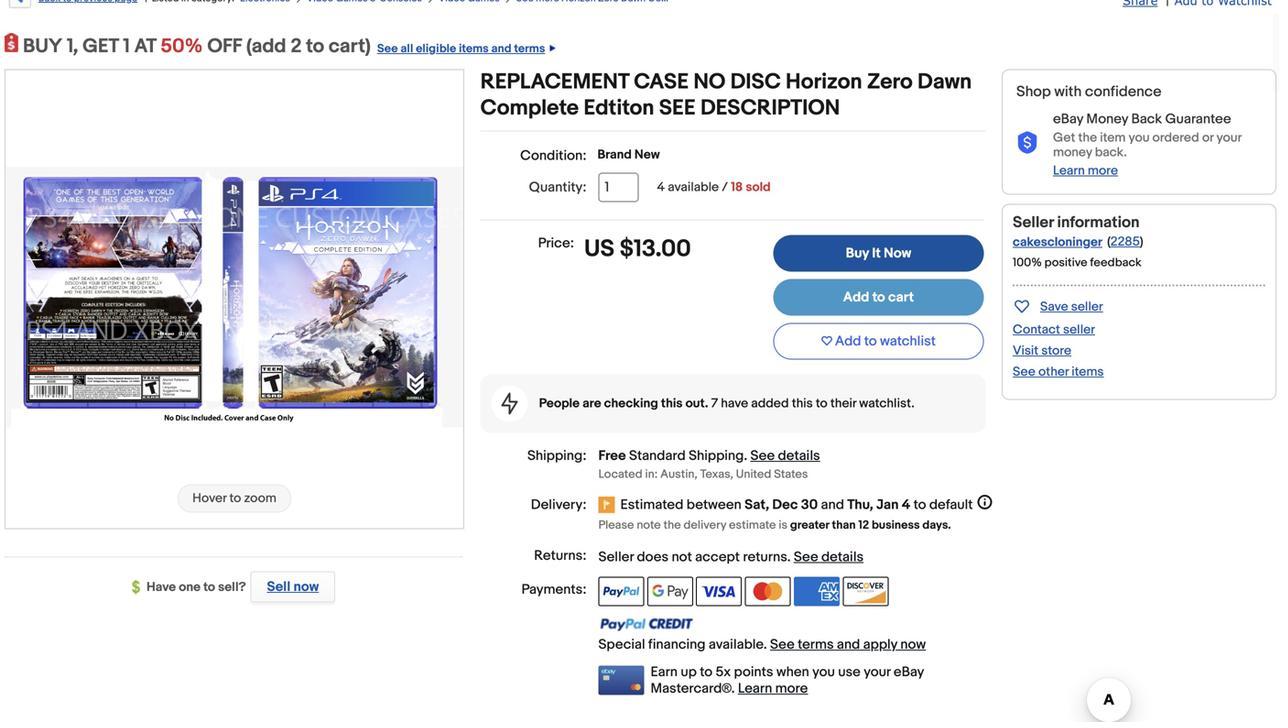 Task type: vqa. For each thing, say whether or not it's contained in the screenshot.
Returns
yes



Task type: locate. For each thing, give the bounding box(es) containing it.
50%
[[161, 34, 203, 58]]

to left cart
[[873, 289, 886, 306]]

up
[[681, 664, 697, 680]]

learn
[[1054, 163, 1086, 179], [738, 680, 773, 697]]

1 vertical spatial now
[[901, 636, 927, 653]]

1 vertical spatial with details__icon image
[[502, 393, 518, 415]]

seller for replacement case no disc horizon zero dawn complete edtiton see description
[[1013, 213, 1054, 232]]

with details__icon image left people
[[502, 393, 518, 415]]

0 vertical spatial ebay
[[1054, 111, 1084, 127]]

$13.00
[[620, 235, 692, 263]]

estimated between sat, dec 30 and thu, jan 4 to default
[[621, 497, 974, 513]]

0 vertical spatial now
[[294, 579, 319, 595]]

1 horizontal spatial learn
[[1054, 163, 1086, 179]]

texas,
[[701, 467, 734, 482]]

. down is
[[788, 549, 791, 565]]

0 horizontal spatial seller
[[599, 549, 634, 565]]

terms up "replacement"
[[514, 42, 546, 56]]

and right 30
[[822, 497, 845, 513]]

1 horizontal spatial your
[[1217, 130, 1242, 146]]

add inside "link"
[[844, 289, 870, 306]]

see terms and apply now link
[[771, 636, 927, 653]]

Quantity: text field
[[599, 173, 639, 202]]

1 horizontal spatial you
[[1129, 130, 1150, 146]]

1 vertical spatial learn more link
[[738, 680, 809, 697]]

1 vertical spatial your
[[864, 664, 891, 680]]

learn inside "us $13.00" main content
[[738, 680, 773, 697]]

mastercard®.
[[651, 680, 735, 697]]

learn more link down special financing available. see terms and apply now
[[738, 680, 809, 697]]

google pay image
[[648, 577, 694, 606]]

1 vertical spatial more
[[776, 680, 809, 697]]

seller inside button
[[1072, 299, 1104, 315]]

details up states
[[778, 448, 821, 464]]

. up united
[[744, 448, 748, 464]]

1 vertical spatial items
[[1072, 364, 1105, 380]]

1 vertical spatial and
[[822, 497, 845, 513]]

quantity:
[[529, 179, 587, 196]]

0 horizontal spatial 4
[[657, 180, 665, 195]]

more right points
[[776, 680, 809, 697]]

2 this from the left
[[792, 396, 813, 411]]

see all eligible items and terms
[[377, 42, 546, 56]]

save
[[1041, 299, 1069, 315]]

add
[[844, 289, 870, 306], [836, 333, 862, 350]]

0 vertical spatial learn more link
[[1054, 163, 1119, 179]]

1 horizontal spatial terms
[[798, 636, 834, 653]]

0 vertical spatial more
[[1089, 163, 1119, 179]]

at
[[134, 34, 156, 58]]

ebay up get
[[1054, 111, 1084, 127]]

0 horizontal spatial terms
[[514, 42, 546, 56]]

this left out.
[[662, 396, 683, 411]]

your right the "or"
[[1217, 130, 1242, 146]]

earn
[[651, 664, 678, 680]]

see up when
[[771, 636, 795, 653]]

0 horizontal spatial this
[[662, 396, 683, 411]]

2285 link
[[1111, 234, 1141, 250]]

0 horizontal spatial more
[[776, 680, 809, 697]]

money
[[1054, 145, 1093, 160]]

1 vertical spatial you
[[813, 664, 836, 680]]

you left 'use'
[[813, 664, 836, 680]]

with details__icon image for people are checking this out.
[[502, 393, 518, 415]]

1 horizontal spatial the
[[1079, 130, 1098, 146]]

1 horizontal spatial 4
[[902, 497, 911, 513]]

now right apply
[[901, 636, 927, 653]]

0 horizontal spatial details
[[778, 448, 821, 464]]

and
[[492, 42, 512, 56], [822, 497, 845, 513], [837, 636, 861, 653]]

1 horizontal spatial details
[[822, 549, 864, 565]]

0 vertical spatial seller
[[1013, 213, 1054, 232]]

seller inside "us $13.00" main content
[[599, 549, 634, 565]]

1 vertical spatial seller
[[599, 549, 634, 565]]

seller inside contact seller visit store see other items
[[1064, 322, 1096, 338]]

the inside ebay money back guarantee get the item you ordered or your money back. learn more
[[1079, 130, 1098, 146]]

0 horizontal spatial your
[[864, 664, 891, 680]]

1 vertical spatial the
[[664, 518, 681, 532]]

0 horizontal spatial the
[[664, 518, 681, 532]]

see details link down than
[[794, 549, 864, 565]]

1 vertical spatial .
[[788, 549, 791, 565]]

seller right save
[[1072, 299, 1104, 315]]

learn more link
[[1054, 163, 1119, 179], [738, 680, 809, 697]]

standard shipping . see details
[[630, 448, 821, 464]]

0 vertical spatial details
[[778, 448, 821, 464]]

store
[[1042, 343, 1072, 359]]

replacement case no disc horizon zero dawn complete edtiton see description - picture 1 of 1 image
[[5, 167, 464, 428]]

people
[[539, 396, 580, 411]]

the
[[1079, 130, 1098, 146], [664, 518, 681, 532]]

1 vertical spatial add
[[836, 333, 862, 350]]

1 vertical spatial learn
[[738, 680, 773, 697]]

1 horizontal spatial items
[[1072, 364, 1105, 380]]

0 horizontal spatial ebay
[[894, 664, 925, 680]]

terms up when
[[798, 636, 834, 653]]

to inside add to cart "link"
[[873, 289, 886, 306]]

1 horizontal spatial learn more link
[[1054, 163, 1119, 179]]

with details__icon image inside "us $13.00" main content
[[502, 393, 518, 415]]

add down buy in the right top of the page
[[844, 289, 870, 306]]

and for estimated between sat, dec 30 and thu, jan 4 to default
[[822, 497, 845, 513]]

4 available / 18 sold
[[657, 180, 771, 195]]

are
[[583, 396, 602, 411]]

thu,
[[848, 497, 874, 513]]

0 vertical spatial with details__icon image
[[1017, 132, 1039, 155]]

0 vertical spatial learn
[[1054, 163, 1086, 179]]

see left "all"
[[377, 42, 398, 56]]

0 horizontal spatial items
[[459, 42, 489, 56]]

learn more link down the money
[[1054, 163, 1119, 179]]

paypal credit image
[[599, 617, 694, 632]]

items inside contact seller visit store see other items
[[1072, 364, 1105, 380]]

contact
[[1013, 322, 1061, 338]]

add inside button
[[836, 333, 862, 350]]

sat,
[[745, 497, 770, 513]]

one
[[179, 580, 201, 595]]

all
[[401, 42, 413, 56]]

and up "replacement"
[[492, 42, 512, 56]]

and up 'use'
[[837, 636, 861, 653]]

guarantee
[[1166, 111, 1232, 127]]

seller
[[1072, 299, 1104, 315], [1064, 322, 1096, 338]]

0 vertical spatial see details link
[[751, 448, 821, 464]]

1 vertical spatial seller
[[1064, 322, 1096, 338]]

buy it now
[[846, 245, 912, 262]]

other
[[1039, 364, 1070, 380]]

seller inside seller information cakescloninger ( 2285 ) 100% positive feedback
[[1013, 213, 1054, 232]]

see details link
[[751, 448, 821, 464], [794, 549, 864, 565]]

ordered
[[1153, 130, 1200, 146]]

now
[[884, 245, 912, 262]]

back
[[1132, 111, 1163, 127]]

see down visit
[[1013, 364, 1036, 380]]

please note the delivery estimate is greater than 12 business days.
[[599, 518, 952, 532]]

to
[[306, 34, 324, 58], [873, 289, 886, 306], [865, 333, 878, 350], [816, 396, 828, 411], [914, 497, 927, 513], [203, 580, 215, 595], [700, 664, 713, 680]]

4 right jan
[[902, 497, 911, 513]]

you down 'back'
[[1129, 130, 1150, 146]]

4 left available
[[657, 180, 665, 195]]

is
[[779, 518, 788, 532]]

items right eligible
[[459, 42, 489, 56]]

to right 2
[[306, 34, 324, 58]]

located
[[599, 467, 643, 482]]

visit
[[1013, 343, 1039, 359]]

contact seller link
[[1013, 322, 1096, 338]]

terms inside "us $13.00" main content
[[798, 636, 834, 653]]

0 horizontal spatial .
[[744, 448, 748, 464]]

.
[[744, 448, 748, 464], [788, 549, 791, 565]]

ebay money back guarantee get the item you ordered or your money back. learn more
[[1054, 111, 1242, 179]]

points
[[734, 664, 774, 680]]

1,
[[67, 34, 78, 58]]

0 vertical spatial seller
[[1072, 299, 1104, 315]]

2 vertical spatial and
[[837, 636, 861, 653]]

learn down the money
[[1054, 163, 1086, 179]]

this right added
[[792, 396, 813, 411]]

positive
[[1045, 256, 1088, 270]]

0 vertical spatial add
[[844, 289, 870, 306]]

in:
[[646, 467, 658, 482]]

please
[[599, 518, 635, 532]]

items right other
[[1072, 364, 1105, 380]]

days.
[[923, 518, 952, 532]]

1 vertical spatial 4
[[902, 497, 911, 513]]

details down than
[[822, 549, 864, 565]]

1 horizontal spatial now
[[901, 636, 927, 653]]

to left the 5x
[[700, 664, 713, 680]]

details
[[778, 448, 821, 464], [822, 549, 864, 565]]

more down back.
[[1089, 163, 1119, 179]]

1 vertical spatial terms
[[798, 636, 834, 653]]

horizon
[[786, 69, 863, 95]]

0 vertical spatial and
[[492, 42, 512, 56]]

buy 1, get 1 at 50% off (add 2 to cart)
[[23, 34, 371, 58]]

see details link up states
[[751, 448, 821, 464]]

delivery:
[[531, 497, 587, 513]]

the inside "us $13.00" main content
[[664, 518, 681, 532]]

business
[[872, 518, 921, 532]]

to inside the earn up to 5x points when you use your ebay mastercard®.
[[700, 664, 713, 680]]

1 vertical spatial ebay
[[894, 664, 925, 680]]

seller down please
[[599, 549, 634, 565]]

shipping:
[[528, 448, 587, 464]]

free
[[599, 448, 626, 464]]

0 horizontal spatial with details__icon image
[[502, 393, 518, 415]]

ebay down apply
[[894, 664, 925, 680]]

your down apply
[[864, 664, 891, 680]]

see down greater
[[794, 549, 819, 565]]

1 horizontal spatial ebay
[[1054, 111, 1084, 127]]

case
[[634, 69, 689, 95]]

paypal image
[[599, 577, 645, 606]]

the right get
[[1079, 130, 1098, 146]]

us $13.00 main content
[[481, 69, 995, 697]]

0 horizontal spatial learn
[[738, 680, 773, 697]]

your inside ebay money back guarantee get the item you ordered or your money back. learn more
[[1217, 130, 1242, 146]]

terms
[[514, 42, 546, 56], [798, 636, 834, 653]]

now right sell
[[294, 579, 319, 595]]

your inside the earn up to 5x points when you use your ebay mastercard®.
[[864, 664, 891, 680]]

0 vertical spatial your
[[1217, 130, 1242, 146]]

to up 'days.'
[[914, 497, 927, 513]]

add to watchlist button
[[774, 323, 985, 360]]

1 horizontal spatial more
[[1089, 163, 1119, 179]]

sold
[[746, 180, 771, 195]]

to left watchlist
[[865, 333, 878, 350]]

this
[[662, 396, 683, 411], [792, 396, 813, 411]]

master card image
[[746, 577, 791, 606]]

1 horizontal spatial with details__icon image
[[1017, 132, 1039, 155]]

sell now link
[[246, 571, 335, 603]]

seller up "cakescloninger"
[[1013, 213, 1054, 232]]

discover image
[[843, 577, 889, 606]]

learn inside ebay money back guarantee get the item you ordered or your money back. learn more
[[1054, 163, 1086, 179]]

seller down the save seller
[[1064, 322, 1096, 338]]

see up united
[[751, 448, 775, 464]]

learn right the 5x
[[738, 680, 773, 697]]

0 vertical spatial 4
[[657, 180, 665, 195]]

estimate
[[729, 518, 777, 532]]

0 vertical spatial you
[[1129, 130, 1150, 146]]

delivery alert flag image
[[599, 497, 621, 515]]

now
[[294, 579, 319, 595], [901, 636, 927, 653]]

add down add to cart "link"
[[836, 333, 862, 350]]

add to cart
[[844, 289, 915, 306]]

the right note
[[664, 518, 681, 532]]

0 vertical spatial the
[[1079, 130, 1098, 146]]

with details__icon image
[[1017, 132, 1039, 155], [502, 393, 518, 415]]

1 horizontal spatial .
[[788, 549, 791, 565]]

with details__icon image left get
[[1017, 132, 1039, 155]]

1 horizontal spatial seller
[[1013, 213, 1054, 232]]

1 horizontal spatial this
[[792, 396, 813, 411]]

0 horizontal spatial you
[[813, 664, 836, 680]]



Task type: describe. For each thing, give the bounding box(es) containing it.
save seller button
[[1013, 295, 1104, 317]]

or
[[1203, 130, 1215, 146]]

condition:
[[521, 148, 587, 164]]

0 vertical spatial .
[[744, 448, 748, 464]]

united
[[736, 467, 772, 482]]

1 vertical spatial see details link
[[794, 549, 864, 565]]

seller does not accept returns . see details
[[599, 549, 864, 565]]

back.
[[1096, 145, 1128, 160]]

you inside ebay money back guarantee get the item you ordered or your money back. learn more
[[1129, 130, 1150, 146]]

12
[[859, 518, 870, 532]]

to right one
[[203, 580, 215, 595]]

edtiton
[[584, 95, 655, 121]]

cart)
[[329, 34, 371, 58]]

(
[[1108, 234, 1111, 250]]

jan
[[877, 497, 899, 513]]

more inside "us $13.00" main content
[[776, 680, 809, 697]]

dawn
[[918, 69, 972, 95]]

standard
[[630, 448, 686, 464]]

replacement
[[481, 69, 630, 95]]

earn up to 5x points when you use your ebay mastercard®.
[[651, 664, 925, 697]]

new
[[635, 147, 660, 163]]

2285
[[1111, 234, 1141, 250]]

returns
[[743, 549, 788, 565]]

contact seller visit store see other items
[[1013, 322, 1105, 380]]

/
[[722, 180, 728, 195]]

2
[[291, 34, 302, 58]]

people are checking this out. 7 have added this to their watchlist.
[[539, 396, 915, 411]]

1 this from the left
[[662, 396, 683, 411]]

seller for save
[[1072, 299, 1104, 315]]

shipping
[[689, 448, 744, 464]]

sell now
[[267, 579, 319, 595]]

see inside see all eligible items and terms link
[[377, 42, 398, 56]]

sell?
[[218, 580, 246, 595]]

than
[[832, 518, 856, 532]]

add for add to watchlist
[[836, 333, 862, 350]]

checking
[[604, 396, 659, 411]]

(add
[[246, 34, 286, 58]]

have
[[721, 396, 749, 411]]

it
[[873, 245, 881, 262]]

watchlist.
[[860, 396, 915, 411]]

0 vertical spatial items
[[459, 42, 489, 56]]

disc
[[731, 69, 781, 95]]

visit store link
[[1013, 343, 1072, 359]]

financing
[[649, 636, 706, 653]]

0 vertical spatial terms
[[514, 42, 546, 56]]

with
[[1055, 83, 1083, 101]]

learn more
[[738, 680, 809, 697]]

feedback
[[1091, 256, 1142, 270]]

see
[[660, 95, 696, 121]]

eligible
[[416, 42, 457, 56]]

ebay mastercard image
[[599, 666, 645, 695]]

save seller
[[1041, 299, 1104, 315]]

dollar sign image
[[132, 580, 147, 595]]

accept
[[696, 549, 740, 565]]

)
[[1141, 234, 1144, 250]]

seller for shipping:
[[599, 549, 634, 565]]

not
[[672, 549, 693, 565]]

delivery
[[684, 518, 727, 532]]

brand
[[598, 147, 632, 163]]

and for special financing available. see terms and apply now
[[837, 636, 861, 653]]

1
[[123, 34, 130, 58]]

you inside the earn up to 5x points when you use your ebay mastercard®.
[[813, 664, 836, 680]]

american express image
[[794, 577, 840, 606]]

1 vertical spatial details
[[822, 549, 864, 565]]

5x
[[716, 664, 731, 680]]

added
[[752, 396, 790, 411]]

add to watchlist
[[836, 333, 937, 350]]

with details__icon image for ebay money back guarantee
[[1017, 132, 1039, 155]]

estimated
[[621, 497, 684, 513]]

cakescloninger link
[[1013, 235, 1103, 250]]

austin,
[[661, 467, 698, 482]]

0 horizontal spatial now
[[294, 579, 319, 595]]

visa image
[[697, 577, 742, 606]]

special financing available. see terms and apply now
[[599, 636, 927, 653]]

get
[[83, 34, 119, 58]]

get
[[1054, 130, 1076, 146]]

money
[[1087, 111, 1129, 127]]

seller for contact
[[1064, 322, 1096, 338]]

between
[[687, 497, 742, 513]]

see all eligible items and terms link
[[371, 34, 556, 58]]

available
[[668, 180, 719, 195]]

cakescloninger
[[1013, 235, 1103, 250]]

watchlist
[[881, 333, 937, 350]]

to inside add to watchlist button
[[865, 333, 878, 350]]

greater
[[791, 518, 830, 532]]

located in: austin, texas, united states
[[599, 467, 809, 482]]

their
[[831, 396, 857, 411]]

us
[[585, 235, 615, 263]]

and inside see all eligible items and terms link
[[492, 42, 512, 56]]

see inside contact seller visit store see other items
[[1013, 364, 1036, 380]]

18
[[731, 180, 743, 195]]

now inside "us $13.00" main content
[[901, 636, 927, 653]]

to left their
[[816, 396, 828, 411]]

buy it now link
[[774, 235, 985, 272]]

out.
[[686, 396, 709, 411]]

complete
[[481, 95, 579, 121]]

7
[[712, 396, 719, 411]]

ebay inside ebay money back guarantee get the item you ordered or your money back. learn more
[[1054, 111, 1084, 127]]

0 horizontal spatial learn more link
[[738, 680, 809, 697]]

add for add to cart
[[844, 289, 870, 306]]

default
[[930, 497, 974, 513]]

dec
[[773, 497, 799, 513]]

ebay inside the earn up to 5x points when you use your ebay mastercard®.
[[894, 664, 925, 680]]

more inside ebay money back guarantee get the item you ordered or your money back. learn more
[[1089, 163, 1119, 179]]

note
[[637, 518, 661, 532]]

have one to sell?
[[147, 580, 246, 595]]

use
[[839, 664, 861, 680]]

apply
[[864, 636, 898, 653]]

buy
[[23, 34, 62, 58]]

information
[[1058, 213, 1140, 232]]



